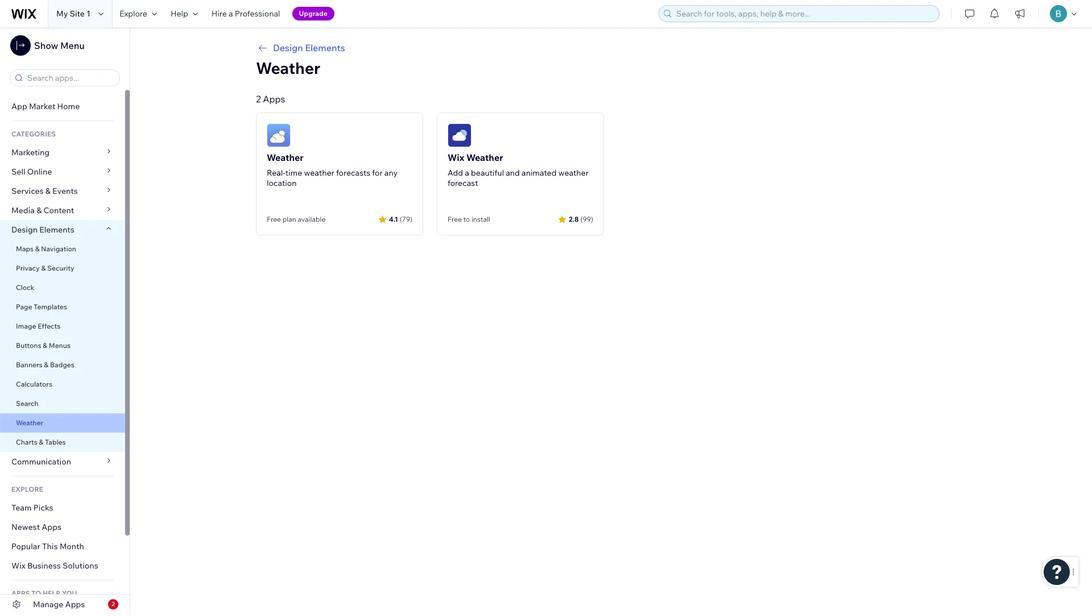 Task type: vqa. For each thing, say whether or not it's contained in the screenshot.
Activate
no



Task type: describe. For each thing, give the bounding box(es) containing it.
clock link
[[0, 278, 125, 297]]

apps to help you
[[11, 589, 77, 598]]

design elements inside the sidebar element
[[11, 225, 74, 235]]

team picks
[[11, 503, 53, 513]]

& for events
[[45, 186, 51, 196]]

weather real-time weather forecasts for any location
[[267, 152, 398, 188]]

content
[[44, 205, 74, 216]]

privacy & security link
[[0, 259, 125, 278]]

business
[[27, 561, 61, 571]]

banners
[[16, 361, 42, 369]]

free to install
[[448, 215, 490, 224]]

professional
[[235, 9, 280, 19]]

image effects link
[[0, 317, 125, 336]]

install
[[471, 215, 490, 224]]

my site 1
[[56, 9, 90, 19]]

2 for 2
[[112, 601, 115, 608]]

marketing
[[11, 147, 50, 158]]

services & events link
[[0, 181, 125, 201]]

apps for newest apps
[[42, 522, 61, 532]]

hire a professional
[[211, 9, 280, 19]]

communication
[[11, 457, 73, 467]]

show menu
[[34, 40, 85, 51]]

buttons & menus
[[16, 341, 70, 350]]

communication link
[[0, 452, 125, 472]]

free for real-
[[267, 215, 281, 224]]

popular this month link
[[0, 537, 125, 556]]

banners & badges link
[[0, 356, 125, 375]]

app market home link
[[0, 97, 125, 116]]

services
[[11, 186, 44, 196]]

show menu button
[[10, 35, 85, 56]]

(99)
[[580, 215, 593, 223]]

design inside the sidebar element
[[11, 225, 38, 235]]

services & events
[[11, 186, 78, 196]]

popular
[[11, 542, 40, 552]]

2 apps
[[256, 93, 285, 105]]

weather logo image
[[267, 123, 291, 147]]

& for menus
[[43, 341, 47, 350]]

media & content
[[11, 205, 74, 216]]

location
[[267, 178, 297, 188]]

page templates
[[16, 303, 69, 311]]

picks
[[33, 503, 53, 513]]

popular this month
[[11, 542, 84, 552]]

available
[[298, 215, 326, 224]]

sell online link
[[0, 162, 125, 181]]

charts & tables
[[16, 438, 66, 447]]

you
[[62, 589, 77, 598]]

solutions
[[63, 561, 98, 571]]

wix weather add a beautiful and animated weather forecast
[[448, 152, 589, 188]]

forecasts
[[336, 168, 370, 178]]

privacy
[[16, 264, 40, 272]]

help
[[43, 589, 60, 598]]

any
[[384, 168, 398, 178]]

app
[[11, 101, 27, 111]]

1
[[86, 9, 90, 19]]

0 vertical spatial design elements
[[273, 42, 345, 53]]

time
[[285, 168, 302, 178]]

wix business solutions link
[[0, 556, 125, 576]]

real-
[[267, 168, 285, 178]]

2.8
[[569, 215, 579, 223]]

my
[[56, 9, 68, 19]]

a inside hire a professional link
[[229, 9, 233, 19]]

weather inside weather real-time weather forecasts for any location
[[304, 168, 334, 178]]

newest
[[11, 522, 40, 532]]

home
[[57, 101, 80, 111]]

media & content link
[[0, 201, 125, 220]]

help button
[[164, 0, 205, 27]]

weather up 2 apps
[[256, 58, 320, 78]]

manage
[[33, 600, 63, 610]]

sidebar element
[[0, 27, 130, 614]]

image
[[16, 322, 36, 330]]

media
[[11, 205, 35, 216]]

privacy & security
[[16, 264, 74, 272]]

Search for tools, apps, help & more... field
[[673, 6, 936, 22]]

banners & badges
[[16, 361, 74, 369]]

animated
[[522, 168, 557, 178]]

help
[[171, 9, 188, 19]]

wix for weather
[[448, 152, 464, 163]]

calculators link
[[0, 375, 125, 394]]

online
[[27, 167, 52, 177]]



Task type: locate. For each thing, give the bounding box(es) containing it.
templates
[[34, 303, 67, 311]]

0 vertical spatial design
[[273, 42, 303, 53]]

& right media
[[36, 205, 42, 216]]

wix down popular
[[11, 561, 26, 571]]

design down upgrade "button"
[[273, 42, 303, 53]]

0 horizontal spatial weather
[[304, 168, 334, 178]]

sell online
[[11, 167, 52, 177]]

& left tables
[[39, 438, 43, 447]]

to
[[31, 589, 41, 598]]

and
[[506, 168, 520, 178]]

design elements down upgrade "button"
[[273, 42, 345, 53]]

apps up the weather logo
[[263, 93, 285, 105]]

1 horizontal spatial a
[[465, 168, 469, 178]]

1 horizontal spatial wix
[[448, 152, 464, 163]]

charts & tables link
[[0, 433, 125, 452]]

0 horizontal spatial design
[[11, 225, 38, 235]]

add
[[448, 168, 463, 178]]

0 horizontal spatial design elements link
[[0, 220, 125, 239]]

to
[[463, 215, 470, 224]]

0 vertical spatial design elements link
[[256, 41, 966, 55]]

menu
[[60, 40, 85, 51]]

design elements up the maps & navigation
[[11, 225, 74, 235]]

weather
[[304, 168, 334, 178], [558, 168, 589, 178]]

design
[[273, 42, 303, 53], [11, 225, 38, 235]]

calculators
[[16, 380, 52, 389]]

team
[[11, 503, 32, 513]]

design elements
[[273, 42, 345, 53], [11, 225, 74, 235]]

newest apps link
[[0, 518, 125, 537]]

1 horizontal spatial weather
[[558, 168, 589, 178]]

upgrade
[[299, 9, 328, 18]]

events
[[52, 186, 78, 196]]

menus
[[49, 341, 70, 350]]

month
[[60, 542, 84, 552]]

navigation
[[41, 245, 76, 253]]

1 horizontal spatial design elements link
[[256, 41, 966, 55]]

2 for 2 apps
[[256, 93, 261, 105]]

upgrade button
[[292, 7, 334, 20]]

market
[[29, 101, 55, 111]]

design up maps
[[11, 225, 38, 235]]

1 vertical spatial elements
[[39, 225, 74, 235]]

apps up this
[[42, 522, 61, 532]]

1 horizontal spatial 2
[[256, 93, 261, 105]]

1 vertical spatial 2
[[112, 601, 115, 608]]

1 free from the left
[[267, 215, 281, 224]]

elements down upgrade "button"
[[305, 42, 345, 53]]

1 vertical spatial design elements
[[11, 225, 74, 235]]

free plan available
[[267, 215, 326, 224]]

2 vertical spatial apps
[[65, 600, 85, 610]]

0 horizontal spatial design elements
[[11, 225, 74, 235]]

plan
[[283, 215, 296, 224]]

security
[[47, 264, 74, 272]]

& right maps
[[35, 245, 40, 253]]

show
[[34, 40, 58, 51]]

free left plan
[[267, 215, 281, 224]]

1 horizontal spatial apps
[[65, 600, 85, 610]]

1 weather from the left
[[304, 168, 334, 178]]

a right 'hire'
[[229, 9, 233, 19]]

marketing link
[[0, 143, 125, 162]]

0 horizontal spatial free
[[267, 215, 281, 224]]

team picks link
[[0, 498, 125, 518]]

Search apps... field
[[24, 70, 116, 86]]

hire
[[211, 9, 227, 19]]

1 horizontal spatial design
[[273, 42, 303, 53]]

0 horizontal spatial elements
[[39, 225, 74, 235]]

& left events
[[45, 186, 51, 196]]

maps & navigation
[[16, 245, 76, 253]]

wix for business
[[11, 561, 26, 571]]

1 vertical spatial a
[[465, 168, 469, 178]]

1 horizontal spatial free
[[448, 215, 462, 224]]

(79)
[[400, 215, 412, 223]]

sell
[[11, 167, 25, 177]]

0 vertical spatial elements
[[305, 42, 345, 53]]

apps down you at left
[[65, 600, 85, 610]]

wix weather logo image
[[448, 123, 472, 147]]

free for weather
[[448, 215, 462, 224]]

elements
[[305, 42, 345, 53], [39, 225, 74, 235]]

2.8 (99)
[[569, 215, 593, 223]]

0 vertical spatial wix
[[448, 152, 464, 163]]

weather
[[256, 58, 320, 78], [267, 152, 304, 163], [466, 152, 503, 163], [16, 419, 43, 427]]

tables
[[45, 438, 66, 447]]

weather right time
[[304, 168, 334, 178]]

search link
[[0, 394, 125, 414]]

1 horizontal spatial elements
[[305, 42, 345, 53]]

2 horizontal spatial apps
[[263, 93, 285, 105]]

& for badges
[[44, 361, 48, 369]]

2 inside the sidebar element
[[112, 601, 115, 608]]

wix inside the sidebar element
[[11, 561, 26, 571]]

weather inside the sidebar element
[[16, 419, 43, 427]]

free
[[267, 215, 281, 224], [448, 215, 462, 224]]

weather link
[[0, 414, 125, 433]]

a inside wix weather add a beautiful and animated weather forecast
[[465, 168, 469, 178]]

manage apps
[[33, 600, 85, 610]]

buttons & menus link
[[0, 336, 125, 356]]

& left badges at left
[[44, 361, 48, 369]]

for
[[372, 168, 383, 178]]

free left to
[[448, 215, 462, 224]]

page
[[16, 303, 32, 311]]

maps
[[16, 245, 34, 253]]

a right add in the left of the page
[[465, 168, 469, 178]]

0 vertical spatial apps
[[263, 93, 285, 105]]

1 vertical spatial design elements link
[[0, 220, 125, 239]]

& for tables
[[39, 438, 43, 447]]

elements up navigation
[[39, 225, 74, 235]]

weather down search
[[16, 419, 43, 427]]

2 weather from the left
[[558, 168, 589, 178]]

buttons
[[16, 341, 41, 350]]

weather inside wix weather add a beautiful and animated weather forecast
[[466, 152, 503, 163]]

& for security
[[41, 264, 46, 272]]

0 horizontal spatial 2
[[112, 601, 115, 608]]

forecast
[[448, 178, 478, 188]]

0 vertical spatial 2
[[256, 93, 261, 105]]

weather inside wix weather add a beautiful and animated weather forecast
[[558, 168, 589, 178]]

wix inside wix weather add a beautiful and animated weather forecast
[[448, 152, 464, 163]]

weather up beautiful
[[466, 152, 503, 163]]

newest apps
[[11, 522, 61, 532]]

0 horizontal spatial apps
[[42, 522, 61, 532]]

4.1
[[389, 215, 398, 223]]

0 vertical spatial a
[[229, 9, 233, 19]]

clock
[[16, 283, 34, 292]]

app market home
[[11, 101, 80, 111]]

& for navigation
[[35, 245, 40, 253]]

explore
[[11, 485, 43, 494]]

effects
[[38, 322, 60, 330]]

apps for manage apps
[[65, 600, 85, 610]]

apps
[[11, 589, 30, 598]]

& left "menus"
[[43, 341, 47, 350]]

weather right animated
[[558, 168, 589, 178]]

1 vertical spatial wix
[[11, 561, 26, 571]]

2
[[256, 93, 261, 105], [112, 601, 115, 608]]

wix
[[448, 152, 464, 163], [11, 561, 26, 571]]

weather up time
[[267, 152, 304, 163]]

weather inside weather real-time weather forecasts for any location
[[267, 152, 304, 163]]

apps for 2 apps
[[263, 93, 285, 105]]

1 vertical spatial apps
[[42, 522, 61, 532]]

1 horizontal spatial design elements
[[273, 42, 345, 53]]

1 vertical spatial design
[[11, 225, 38, 235]]

& right privacy
[[41, 264, 46, 272]]

elements inside the sidebar element
[[39, 225, 74, 235]]

design elements link
[[256, 41, 966, 55], [0, 220, 125, 239]]

2 free from the left
[[448, 215, 462, 224]]

search
[[16, 399, 38, 408]]

categories
[[11, 130, 56, 138]]

charts
[[16, 438, 37, 447]]

wix up add in the left of the page
[[448, 152, 464, 163]]

a
[[229, 9, 233, 19], [465, 168, 469, 178]]

0 horizontal spatial wix
[[11, 561, 26, 571]]

page templates link
[[0, 297, 125, 317]]

0 horizontal spatial a
[[229, 9, 233, 19]]

& for content
[[36, 205, 42, 216]]

beautiful
[[471, 168, 504, 178]]

site
[[70, 9, 85, 19]]



